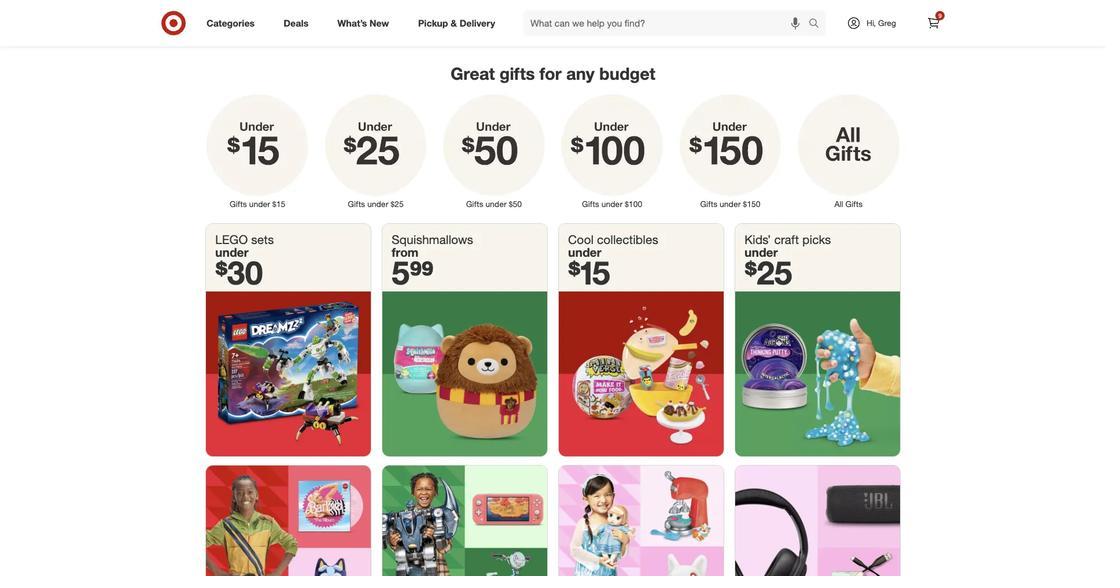 Task type: vqa. For each thing, say whether or not it's contained in the screenshot.
"Gifts" in All Gifts link
yes



Task type: describe. For each thing, give the bounding box(es) containing it.
for
[[540, 63, 562, 84]]

deals
[[284, 17, 309, 29]]

greg
[[879, 18, 897, 28]]

gifts for gifts under $50
[[466, 199, 484, 209]]

delivery
[[460, 17, 496, 29]]

all gifts
[[835, 199, 863, 209]]

8–10 years link
[[553, 0, 672, 44]]

gifts under $15
[[230, 199, 286, 209]]

9 link
[[922, 10, 947, 36]]

gifts under $150 link
[[672, 92, 790, 210]]

years for 8–10
[[613, 33, 633, 43]]

gifts under $100
[[582, 199, 643, 209]]

years for 14+
[[838, 33, 858, 43]]

kids' craft picks under
[[745, 232, 832, 260]]

categories link
[[197, 10, 269, 36]]

8–10
[[593, 33, 611, 43]]

gifts for gifts under $15
[[230, 199, 247, 209]]

gifts for gifts under $100
[[582, 199, 600, 209]]

0 horizontal spatial $25
[[391, 199, 404, 209]]

deals link
[[274, 10, 323, 36]]

11–13 years link
[[672, 0, 790, 44]]

under inside lego sets under
[[215, 245, 249, 260]]

sets
[[251, 232, 274, 247]]

pickup & delivery
[[418, 17, 496, 29]]

what's
[[338, 17, 367, 29]]

categories
[[207, 17, 255, 29]]

pickup
[[418, 17, 448, 29]]

99
[[410, 253, 434, 292]]

hi,
[[867, 18, 877, 28]]

any
[[567, 63, 595, 84]]

gifts under $100 link
[[553, 92, 672, 210]]

cool
[[568, 232, 594, 247]]

under inside cool collectibles under
[[568, 245, 602, 260]]

craft
[[775, 232, 800, 247]]

great gifts for any budget
[[451, 63, 656, 84]]

squishmallows
[[392, 232, 474, 247]]

9
[[939, 12, 942, 19]]

lego
[[215, 232, 248, 247]]

search
[[804, 18, 832, 30]]

$100
[[625, 199, 643, 209]]

0 vertical spatial $15
[[273, 199, 286, 209]]

what's new
[[338, 17, 389, 29]]

11–13 years
[[709, 33, 753, 43]]

search button
[[804, 10, 832, 38]]

What can we help you find? suggestions appear below search field
[[524, 10, 812, 36]]

kids'
[[745, 232, 771, 247]]

5
[[392, 253, 410, 292]]

$50
[[509, 199, 522, 209]]

new
[[370, 17, 389, 29]]



Task type: locate. For each thing, give the bounding box(es) containing it.
3 gifts from the left
[[466, 199, 484, 209]]

$150
[[743, 199, 761, 209]]

lego sets under
[[215, 232, 274, 260]]

6 gifts from the left
[[846, 199, 863, 209]]

years
[[613, 33, 633, 43], [734, 33, 753, 43], [838, 33, 858, 43]]

14+
[[822, 33, 836, 43]]

5 gifts from the left
[[701, 199, 718, 209]]

2 gifts from the left
[[348, 199, 365, 209]]

0 horizontal spatial gifts
[[500, 63, 535, 84]]

1 gifts from the left
[[230, 199, 247, 209]]

$30
[[215, 253, 263, 292]]

gifts for gifts under $25
[[348, 199, 365, 209]]

4 gifts from the left
[[582, 199, 600, 209]]

gifts under $25 link
[[317, 92, 435, 210]]

great
[[451, 63, 495, 84]]

years for 11–13
[[734, 33, 753, 43]]

3 years from the left
[[838, 33, 858, 43]]

under inside kids' craft picks under
[[745, 245, 778, 260]]

years inside "link"
[[734, 33, 753, 43]]

hi, greg
[[867, 18, 897, 28]]

picks
[[803, 232, 832, 247]]

budget
[[600, 63, 656, 84]]

&
[[451, 17, 457, 29]]

5 99
[[392, 253, 434, 292]]

8–10 years
[[593, 33, 633, 43]]

0 horizontal spatial $15
[[273, 199, 286, 209]]

cool collectibles under
[[568, 232, 659, 260]]

$15
[[273, 199, 286, 209], [568, 253, 611, 292]]

gifts for gifts under $150
[[701, 199, 718, 209]]

1 vertical spatial $15
[[568, 253, 611, 292]]

gifts under $50 link
[[435, 92, 553, 210]]

2 horizontal spatial years
[[838, 33, 858, 43]]

gifts left for
[[500, 63, 535, 84]]

1 horizontal spatial $15
[[568, 253, 611, 292]]

1 vertical spatial gifts
[[500, 63, 535, 84]]

14+ years gifts link
[[790, 0, 908, 44]]

1 horizontal spatial years
[[734, 33, 753, 43]]

what's new link
[[328, 10, 404, 36]]

0 vertical spatial gifts
[[860, 33, 876, 43]]

$15 down cool
[[568, 253, 611, 292]]

0 vertical spatial $25
[[391, 199, 404, 209]]

2 years from the left
[[734, 33, 753, 43]]

collectibles
[[597, 232, 659, 247]]

0 horizontal spatial years
[[613, 33, 633, 43]]

gifts
[[860, 33, 876, 43], [500, 63, 535, 84]]

all
[[835, 199, 844, 209]]

squishmallows from
[[392, 232, 474, 260]]

under
[[249, 199, 270, 209], [368, 199, 389, 209], [486, 199, 507, 209], [602, 199, 623, 209], [720, 199, 741, 209], [215, 245, 249, 260], [568, 245, 602, 260], [745, 245, 778, 260]]

gifts
[[230, 199, 247, 209], [348, 199, 365, 209], [466, 199, 484, 209], [582, 199, 600, 209], [701, 199, 718, 209], [846, 199, 863, 209]]

gifts under $25
[[348, 199, 404, 209]]

1 horizontal spatial $25
[[745, 253, 793, 292]]

from
[[392, 245, 419, 260]]

pickup & delivery link
[[408, 10, 510, 36]]

$25 up from
[[391, 199, 404, 209]]

gifts under $150
[[701, 199, 761, 209]]

all gifts link
[[790, 92, 908, 210]]

11–13
[[709, 33, 731, 43]]

$25 down kids'
[[745, 253, 793, 292]]

gifts down the hi,
[[860, 33, 876, 43]]

years right 11–13
[[734, 33, 753, 43]]

gifts under $15 link
[[199, 92, 317, 210]]

14+ years gifts
[[822, 33, 876, 43]]

1 vertical spatial $25
[[745, 253, 793, 292]]

1 years from the left
[[613, 33, 633, 43]]

years right 14+ in the top of the page
[[838, 33, 858, 43]]

$25
[[391, 199, 404, 209], [745, 253, 793, 292]]

1 horizontal spatial gifts
[[860, 33, 876, 43]]

years right the 8–10
[[613, 33, 633, 43]]

$15 up sets
[[273, 199, 286, 209]]

gifts under $50
[[466, 199, 522, 209]]



